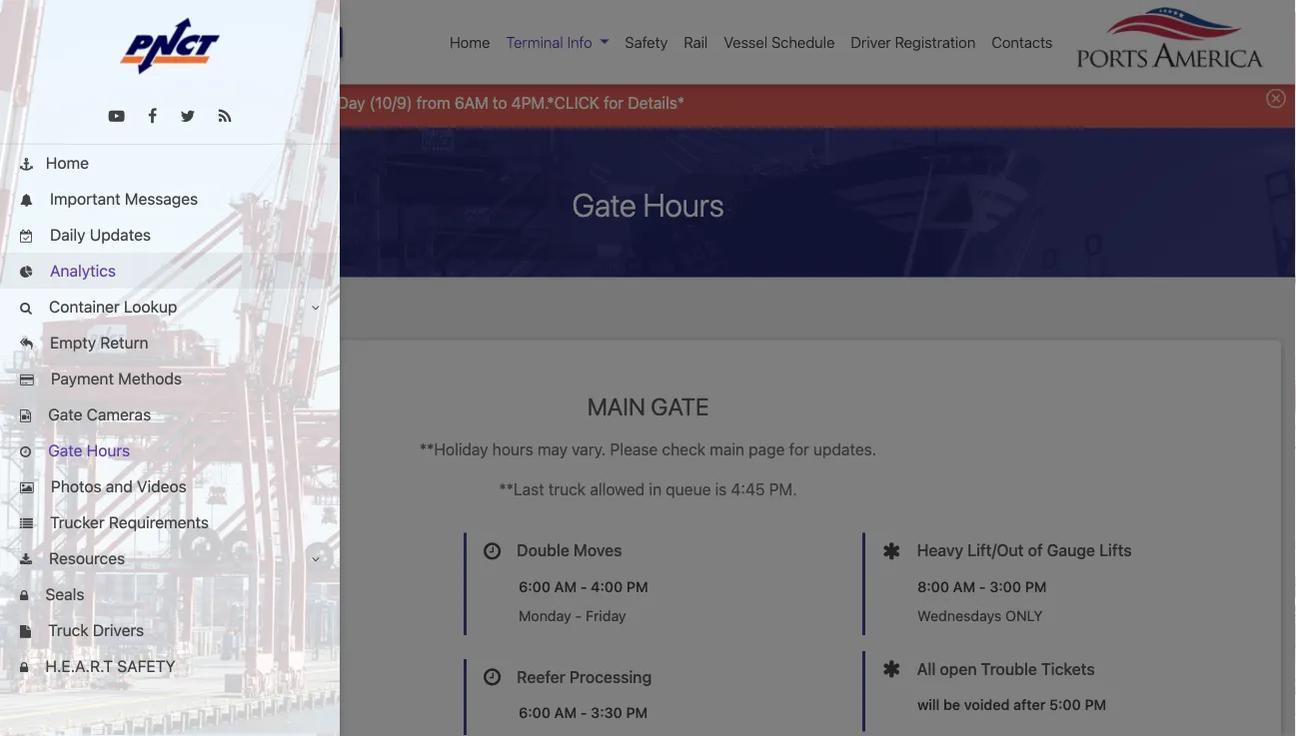 Task type: describe. For each thing, give the bounding box(es) containing it.
daily
[[50, 225, 86, 244]]

in
[[649, 480, 662, 499]]

on
[[238, 93, 256, 112]]

vessel schedule link
[[716, 23, 843, 61]]

anchor image
[[20, 158, 33, 171]]

delivery for single move empty delivery
[[264, 667, 324, 686]]

driver registration
[[851, 33, 976, 51]]

may
[[538, 440, 568, 459]]

will be voided after 5:00 pm
[[917, 697, 1107, 714]]

credit card image
[[20, 374, 34, 387]]

pnct will be open on columbus day (10/9) from 6am to 4pm.*click for details* link
[[101, 91, 685, 115]]

am for heavy lift/out of gauge lifts
[[953, 578, 976, 595]]

am for single move empty delivery
[[156, 705, 178, 722]]

photos and videos link
[[0, 469, 340, 505]]

processing
[[570, 667, 652, 686]]

driver
[[851, 33, 891, 51]]

cameras
[[87, 405, 151, 424]]

double moves
[[517, 541, 622, 560]]

angle down image for container lookup
[[312, 302, 320, 315]]

5:00 for single move import delivery
[[192, 578, 224, 595]]

am for double moves
[[554, 578, 577, 595]]

wednesdays only
[[917, 608, 1043, 625]]

photos and videos
[[47, 477, 187, 496]]

lock image
[[20, 590, 28, 603]]

heavy
[[917, 541, 964, 560]]

youtube play image
[[109, 108, 125, 124]]

1 vertical spatial will
[[917, 697, 940, 714]]

analytics
[[46, 261, 116, 280]]

and
[[106, 477, 133, 496]]

**last
[[499, 480, 544, 499]]

6:00 for reefer processing
[[519, 705, 551, 722]]

friday for move
[[187, 608, 227, 625]]

moves
[[574, 541, 622, 560]]

wednesdays
[[917, 608, 1002, 625]]

1 vertical spatial be
[[943, 697, 961, 714]]

pm.
[[769, 480, 797, 499]]

reefer processing
[[517, 667, 652, 686]]

quick
[[20, 33, 59, 51]]

resources link
[[0, 541, 340, 577]]

trucker requirements link
[[0, 505, 340, 541]]

5:00 for single move empty delivery
[[192, 705, 224, 722]]

vary.
[[572, 440, 606, 459]]

main
[[587, 392, 646, 420]]

requirements
[[109, 513, 209, 532]]

messages
[[125, 189, 198, 208]]

all open trouble tickets
[[917, 659, 1095, 678]]

am for reefer processing
[[554, 705, 577, 722]]

will inside alert
[[147, 93, 170, 112]]

be inside pnct will be open on columbus day (10/9) from 6am to 4pm.*click for details* link
[[175, 93, 193, 112]]

contacts
[[992, 33, 1053, 51]]

schedule
[[772, 33, 835, 51]]

videos
[[137, 477, 187, 496]]

pm for single move import delivery
[[227, 578, 249, 595]]

monday - friday for move
[[120, 608, 227, 625]]

single for single move empty delivery
[[118, 667, 164, 686]]

container lookup link
[[0, 289, 340, 325]]

am for single move import delivery
[[156, 578, 178, 595]]

return
[[100, 333, 148, 352]]

gauge
[[1047, 541, 1095, 560]]

move for import
[[168, 541, 208, 560]]

rss image
[[219, 108, 231, 124]]

empty return
[[46, 333, 148, 352]]

- for double moves
[[580, 578, 587, 595]]

6:00 am - 5:00 pm for import
[[120, 578, 249, 595]]

only
[[1006, 608, 1043, 625]]

6:00 am - 4:00 pm
[[519, 578, 648, 595]]

container
[[49, 297, 120, 316]]

monday - friday for processing
[[519, 608, 626, 625]]

- down 6:00 am - 4:00 pm
[[575, 608, 582, 625]]

h.e.a.r.t safety link
[[0, 649, 340, 685]]

single for single move import delivery
[[118, 541, 164, 560]]

truck drivers
[[44, 621, 144, 640]]

pnct
[[101, 93, 143, 112]]

6:00 for single move import delivery
[[120, 578, 152, 595]]

1 vertical spatial for
[[789, 440, 809, 459]]

double
[[517, 541, 570, 560]]

- for heavy lift/out of gauge lifts
[[979, 578, 986, 595]]

4:45
[[731, 480, 765, 499]]

1 vertical spatial empty
[[212, 667, 260, 686]]

file movie o image
[[20, 410, 31, 423]]

pnct will be open on columbus day (10/9) from 6am to 4pm.*click for details* alert
[[0, 74, 1296, 128]]

**holiday hours may vary. please check main page for updates.
[[420, 440, 877, 459]]

6am
[[455, 93, 488, 112]]

truck
[[48, 621, 89, 640]]

updates
[[90, 225, 151, 244]]

twitter image
[[180, 108, 195, 124]]

clock o image
[[20, 446, 31, 459]]

is
[[715, 480, 727, 499]]

rail
[[684, 33, 708, 51]]

allowed
[[590, 480, 645, 499]]

please
[[610, 440, 658, 459]]

main gate
[[587, 392, 709, 420]]

bell image
[[20, 194, 33, 207]]

from
[[417, 93, 450, 112]]

updates.
[[813, 440, 877, 459]]

4pm.*click
[[511, 93, 600, 112]]

calendar check o image
[[20, 230, 33, 243]]

day
[[337, 93, 365, 112]]

6:00 for single move empty delivery
[[120, 705, 152, 722]]



Task type: vqa. For each thing, say whether or not it's contained in the screenshot.
Mobile
no



Task type: locate. For each thing, give the bounding box(es) containing it.
monday down 6:00 am - 4:00 pm
[[519, 608, 571, 625]]

- left '3:00'
[[979, 578, 986, 595]]

am down the double moves
[[554, 578, 577, 595]]

open
[[197, 93, 234, 112], [940, 659, 977, 678]]

home link up 6am
[[442, 23, 498, 61]]

truck drivers link
[[0, 613, 340, 649]]

friday down 4:00
[[586, 608, 626, 625]]

pm down single move empty delivery
[[227, 705, 249, 722]]

download image
[[20, 554, 32, 567]]

for left details*
[[604, 93, 624, 112]]

monday - friday down 6:00 am - 4:00 pm
[[519, 608, 626, 625]]

0 vertical spatial angle down image
[[312, 302, 320, 315]]

6:00 am - 5:00 pm down resources link
[[120, 578, 249, 595]]

driver registration link
[[843, 23, 984, 61]]

6:00 am - 3:30 pm
[[519, 705, 648, 722]]

- left 4:00
[[580, 578, 587, 595]]

friday
[[187, 608, 227, 625], [586, 608, 626, 625]]

resources
[[45, 549, 125, 568]]

move down truck drivers link at the bottom
[[168, 667, 208, 686]]

home link for safety link
[[442, 23, 498, 61]]

page
[[749, 440, 785, 459]]

1 vertical spatial angle down image
[[312, 554, 320, 566]]

0 vertical spatial home link
[[442, 23, 498, 61]]

move down trucker requirements link
[[168, 541, 208, 560]]

- for single move empty delivery
[[182, 705, 188, 722]]

columbus
[[260, 93, 333, 112]]

quick links link
[[20, 31, 112, 53]]

2 angle down image from the top
[[312, 554, 320, 566]]

1 vertical spatial move
[[168, 667, 208, 686]]

1 vertical spatial hours
[[133, 307, 177, 326]]

2 vertical spatial home link
[[31, 307, 74, 326]]

monday for reefer
[[519, 608, 571, 625]]

monday - friday up 'h.e.a.r.t safety' 'link'
[[120, 608, 227, 625]]

0 horizontal spatial for
[[604, 93, 624, 112]]

(10/9)
[[370, 93, 412, 112]]

6:00 am - 5:00 pm down 'h.e.a.r.t safety' 'link'
[[120, 705, 249, 722]]

reply all image
[[20, 338, 33, 351]]

move
[[168, 541, 208, 560], [168, 667, 208, 686]]

safety link
[[617, 23, 676, 61]]

0 vertical spatial gate hours
[[572, 185, 724, 223]]

1 vertical spatial open
[[940, 659, 977, 678]]

lift/out
[[968, 541, 1024, 560]]

6:00 down resources link
[[120, 578, 152, 595]]

registration
[[895, 33, 976, 51]]

- left 3:30
[[580, 705, 587, 722]]

6:00 down reefer
[[519, 705, 551, 722]]

1 horizontal spatial for
[[789, 440, 809, 459]]

of
[[1028, 541, 1043, 560]]

for right page
[[789, 440, 809, 459]]

pm down import
[[227, 578, 249, 595]]

vessel schedule
[[724, 33, 835, 51]]

hours inside gate hours link
[[87, 441, 130, 460]]

0 horizontal spatial be
[[175, 93, 193, 112]]

be right facebook icon
[[175, 93, 193, 112]]

1 horizontal spatial be
[[943, 697, 961, 714]]

3:30
[[591, 705, 622, 722]]

drivers
[[93, 621, 144, 640]]

payment
[[51, 369, 114, 388]]

gate cameras
[[44, 405, 151, 424]]

5:00 down single move empty delivery
[[192, 705, 224, 722]]

6:00 down double
[[519, 578, 551, 595]]

quick links
[[20, 33, 99, 51]]

1 vertical spatial gate hours
[[95, 307, 177, 326]]

empty up payment
[[50, 333, 96, 352]]

pm for double moves
[[627, 578, 648, 595]]

1 horizontal spatial friday
[[586, 608, 626, 625]]

home up important
[[46, 153, 89, 172]]

main
[[710, 440, 745, 459]]

am up "wednesdays" on the bottom right
[[953, 578, 976, 595]]

0 vertical spatial for
[[604, 93, 624, 112]]

daily updates
[[46, 225, 151, 244]]

1 horizontal spatial monday - friday
[[519, 608, 626, 625]]

1 angle down image from the top
[[312, 302, 320, 315]]

5:00 right after
[[1050, 697, 1081, 714]]

home up reply all icon
[[31, 307, 74, 326]]

am down resources link
[[156, 578, 178, 595]]

0 horizontal spatial empty
[[50, 333, 96, 352]]

1 horizontal spatial open
[[940, 659, 977, 678]]

photo image
[[20, 482, 34, 495]]

lock image
[[20, 662, 28, 675]]

6:00
[[120, 578, 152, 595], [519, 578, 551, 595], [120, 705, 152, 722], [519, 705, 551, 722]]

angle down image for resources
[[312, 554, 320, 566]]

open right all
[[940, 659, 977, 678]]

pnct will be open on columbus day (10/9) from 6am to 4pm.*click for details*
[[101, 93, 685, 112]]

6:00 for double moves
[[519, 578, 551, 595]]

8:00
[[917, 578, 949, 595]]

0 vertical spatial 6:00 am - 5:00 pm
[[120, 578, 249, 595]]

2 vertical spatial gate hours
[[44, 441, 130, 460]]

facebook image
[[148, 108, 157, 124]]

0 vertical spatial be
[[175, 93, 193, 112]]

gate hours link
[[0, 433, 340, 469]]

0 vertical spatial empty
[[50, 333, 96, 352]]

0 horizontal spatial monday - friday
[[120, 608, 227, 625]]

payment methods link
[[0, 361, 340, 397]]

tickets
[[1041, 659, 1095, 678]]

safety
[[117, 657, 176, 676]]

0 vertical spatial delivery
[[265, 541, 326, 560]]

h.e.a.r.t safety
[[41, 657, 176, 676]]

**holiday
[[420, 440, 488, 459]]

- for single move import delivery
[[182, 578, 188, 595]]

monday for single
[[120, 608, 173, 625]]

- down resources link
[[182, 578, 188, 595]]

2 horizontal spatial hours
[[643, 185, 724, 223]]

pm right '3:00'
[[1025, 578, 1047, 595]]

pm right 4:00
[[627, 578, 648, 595]]

rail link
[[676, 23, 716, 61]]

seals
[[41, 585, 84, 604]]

pm for heavy lift/out of gauge lifts
[[1025, 578, 1047, 595]]

trucker requirements
[[46, 513, 209, 532]]

0 vertical spatial single
[[118, 541, 164, 560]]

home link up reply all icon
[[31, 307, 74, 326]]

empty return link
[[0, 325, 340, 361]]

1 single from the top
[[118, 541, 164, 560]]

will left twitter 'image'
[[147, 93, 170, 112]]

links
[[63, 33, 99, 51]]

3:00
[[990, 578, 1021, 595]]

4:00
[[591, 578, 623, 595]]

single down drivers
[[118, 667, 164, 686]]

friday for processing
[[586, 608, 626, 625]]

1 monday from the left
[[120, 608, 173, 625]]

photos
[[51, 477, 102, 496]]

trucker
[[50, 513, 105, 532]]

reefer
[[517, 667, 565, 686]]

**last truck allowed in queue is 4:45 pm.
[[499, 480, 797, 499]]

0 horizontal spatial friday
[[187, 608, 227, 625]]

analytics link
[[0, 253, 340, 289]]

monday - friday
[[120, 608, 227, 625], [519, 608, 626, 625]]

after
[[1014, 697, 1046, 714]]

pie chart image
[[20, 266, 33, 279]]

check
[[662, 440, 706, 459]]

0 vertical spatial will
[[147, 93, 170, 112]]

0 horizontal spatial open
[[197, 93, 234, 112]]

1 6:00 am - 5:00 pm from the top
[[120, 578, 249, 595]]

friday up single move empty delivery
[[187, 608, 227, 625]]

5:00 down 'single move import delivery'
[[192, 578, 224, 595]]

1 vertical spatial home
[[46, 153, 89, 172]]

2 move from the top
[[168, 667, 208, 686]]

-
[[182, 578, 188, 595], [580, 578, 587, 595], [979, 578, 986, 595], [176, 608, 183, 625], [575, 608, 582, 625], [182, 705, 188, 722], [580, 705, 587, 722]]

2 monday from the left
[[519, 608, 571, 625]]

single move import delivery
[[118, 541, 326, 560]]

home link up messages
[[0, 145, 340, 181]]

1 horizontal spatial monday
[[519, 608, 571, 625]]

- up 'h.e.a.r.t safety' 'link'
[[176, 608, 183, 625]]

am down reefer processing
[[554, 705, 577, 722]]

home up 6am
[[450, 33, 490, 51]]

vessel
[[724, 33, 768, 51]]

angle down image inside container lookup link
[[312, 302, 320, 315]]

1 vertical spatial 6:00 am - 5:00 pm
[[120, 705, 249, 722]]

- for reefer processing
[[580, 705, 587, 722]]

6:00 am - 5:00 pm for empty
[[120, 705, 249, 722]]

8:00 am - 3:00 pm
[[917, 578, 1047, 595]]

monday
[[120, 608, 173, 625], [519, 608, 571, 625]]

open right twitter 'image'
[[197, 93, 234, 112]]

1 horizontal spatial hours
[[133, 307, 177, 326]]

0 vertical spatial move
[[168, 541, 208, 560]]

0 horizontal spatial hours
[[87, 441, 130, 460]]

for inside pnct will be open on columbus day (10/9) from 6am to 4pm.*click for details* link
[[604, 93, 624, 112]]

0 vertical spatial open
[[197, 93, 234, 112]]

close image
[[1266, 88, 1286, 108]]

search image
[[20, 302, 32, 315]]

1 friday from the left
[[187, 608, 227, 625]]

file image
[[20, 626, 31, 639]]

2 single from the top
[[118, 667, 164, 686]]

pm down tickets
[[1085, 697, 1107, 714]]

am down 'h.e.a.r.t safety' 'link'
[[156, 705, 178, 722]]

pm for single move empty delivery
[[227, 705, 249, 722]]

truck
[[548, 480, 586, 499]]

details*
[[628, 93, 685, 112]]

0 horizontal spatial will
[[147, 93, 170, 112]]

- down 'h.e.a.r.t safety' 'link'
[[182, 705, 188, 722]]

1 monday - friday from the left
[[120, 608, 227, 625]]

single move empty delivery
[[118, 667, 324, 686]]

will down all
[[917, 697, 940, 714]]

2 vertical spatial home
[[31, 307, 74, 326]]

heavy lift/out of gauge lifts
[[917, 541, 1132, 560]]

gate cameras link
[[0, 397, 340, 433]]

1 vertical spatial single
[[118, 667, 164, 686]]

2 vertical spatial hours
[[87, 441, 130, 460]]

will
[[147, 93, 170, 112], [917, 697, 940, 714]]

pm
[[227, 578, 249, 595], [627, 578, 648, 595], [1025, 578, 1047, 595], [1085, 697, 1107, 714], [227, 705, 249, 722], [626, 705, 648, 722]]

daily updates link
[[0, 217, 340, 253]]

2 6:00 am - 5:00 pm from the top
[[120, 705, 249, 722]]

2 monday - friday from the left
[[519, 608, 626, 625]]

single down 'trucker requirements'
[[118, 541, 164, 560]]

list image
[[20, 518, 33, 531]]

1 horizontal spatial empty
[[212, 667, 260, 686]]

0 vertical spatial home
[[450, 33, 490, 51]]

open inside pnct will be open on columbus day (10/9) from 6am to 4pm.*click for details* link
[[197, 93, 234, 112]]

1 vertical spatial delivery
[[264, 667, 324, 686]]

1 horizontal spatial will
[[917, 697, 940, 714]]

payment methods
[[47, 369, 182, 388]]

2 friday from the left
[[586, 608, 626, 625]]

1 vertical spatial home link
[[0, 145, 340, 181]]

to
[[493, 93, 507, 112]]

angle down image inside resources link
[[312, 554, 320, 566]]

0 horizontal spatial monday
[[120, 608, 173, 625]]

delivery for single move import delivery
[[265, 541, 326, 560]]

pm right 3:30
[[626, 705, 648, 722]]

important messages
[[46, 189, 198, 208]]

contacts link
[[984, 23, 1061, 61]]

import
[[212, 541, 261, 560]]

6:00 down safety
[[120, 705, 152, 722]]

home
[[450, 33, 490, 51], [46, 153, 89, 172], [31, 307, 74, 326]]

home link for daily updates link
[[0, 145, 340, 181]]

empty down truck drivers link at the bottom
[[212, 667, 260, 686]]

pm for reefer processing
[[626, 705, 648, 722]]

move for empty
[[168, 667, 208, 686]]

angle down image
[[312, 302, 320, 315], [312, 554, 320, 566]]

monday up safety
[[120, 608, 173, 625]]

0 vertical spatial hours
[[643, 185, 724, 223]]

lifts
[[1099, 541, 1132, 560]]

voided
[[964, 697, 1010, 714]]

be left voided
[[943, 697, 961, 714]]

1 move from the top
[[168, 541, 208, 560]]



